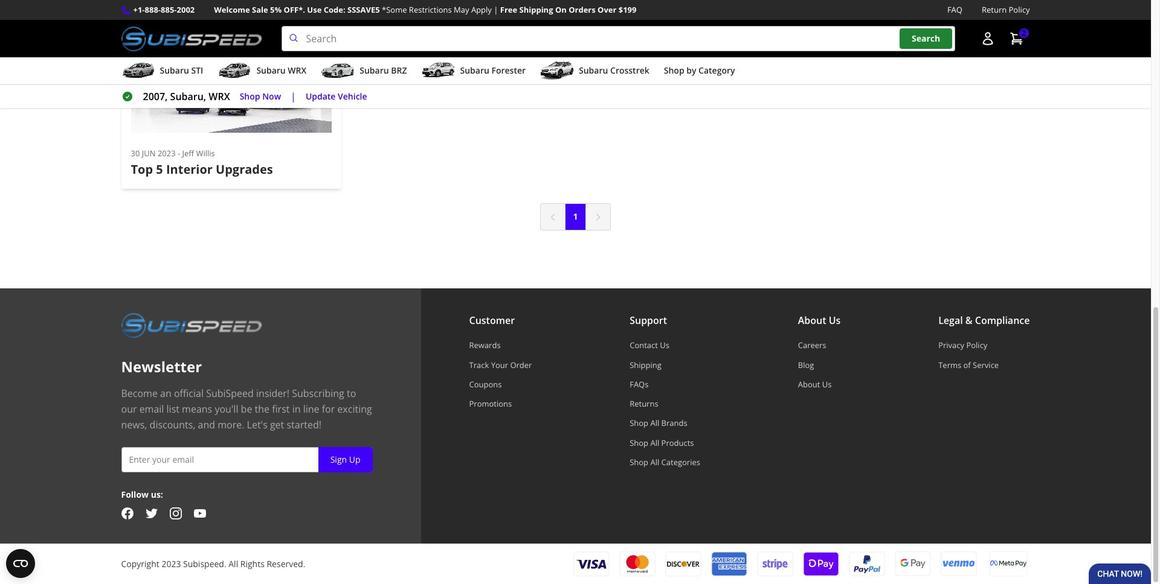 Task type: vqa. For each thing, say whether or not it's contained in the screenshot.
3rd review
no



Task type: locate. For each thing, give the bounding box(es) containing it.
shop inside shop by category 'dropdown button'
[[664, 65, 684, 76]]

shop for shop by category
[[664, 65, 684, 76]]

1 subaru from the left
[[160, 65, 189, 76]]

shop left 'now'
[[240, 90, 260, 102]]

free
[[500, 4, 517, 15]]

privacy policy link
[[938, 340, 1030, 351]]

all down the 'shop all brands'
[[650, 438, 659, 449]]

line
[[303, 403, 319, 417]]

apply
[[471, 4, 492, 15]]

youtube logo image
[[194, 508, 206, 520]]

shop now link
[[240, 90, 281, 104]]

category
[[699, 65, 735, 76]]

1 vertical spatial 2023
[[162, 559, 181, 570]]

wrx up update
[[288, 65, 306, 76]]

4 subaru from the left
[[460, 65, 489, 76]]

contact
[[630, 340, 658, 351]]

privacy
[[938, 340, 964, 351]]

a subaru brz thumbnail image image
[[321, 62, 355, 80]]

search
[[912, 33, 940, 44]]

sign up button
[[318, 448, 372, 473]]

2023
[[158, 148, 176, 159], [162, 559, 181, 570]]

careers link
[[798, 340, 841, 351]]

subaru for subaru sti
[[160, 65, 189, 76]]

discover image
[[665, 552, 701, 577]]

about up careers
[[798, 314, 826, 328]]

2 vertical spatial us
[[822, 379, 832, 390]]

1 vertical spatial |
[[291, 90, 296, 103]]

all for brands
[[650, 418, 659, 429]]

shop down returns
[[630, 418, 648, 429]]

1 horizontal spatial policy
[[1009, 4, 1030, 15]]

| left free
[[494, 4, 498, 15]]

brz
[[391, 65, 407, 76]]

subispeed logo image
[[121, 26, 262, 51], [121, 313, 262, 339]]

1 horizontal spatial shipping
[[630, 360, 661, 371]]

more.
[[218, 419, 244, 432]]

policy for privacy policy
[[966, 340, 988, 351]]

a subaru wrx thumbnail image image
[[218, 62, 252, 80]]

us for contact us "link"
[[660, 340, 669, 351]]

be
[[241, 403, 252, 417]]

0 vertical spatial shipping
[[519, 4, 553, 15]]

all for categories
[[650, 457, 659, 468]]

welcome sale 5% off*. use code: sssave5
[[214, 4, 380, 15]]

shop down shop all products
[[630, 457, 648, 468]]

1 vertical spatial us
[[660, 340, 669, 351]]

0 vertical spatial about us
[[798, 314, 841, 328]]

us up shipping link
[[660, 340, 669, 351]]

subispeed.
[[183, 559, 226, 570]]

an
[[160, 388, 171, 401]]

and
[[198, 419, 215, 432]]

jeff
[[182, 148, 194, 159]]

terms of service
[[938, 360, 999, 371]]

+1-888-885-2002 link
[[133, 4, 195, 16]]

0 horizontal spatial |
[[291, 90, 296, 103]]

upgrades
[[216, 161, 273, 178]]

all for products
[[650, 438, 659, 449]]

0 vertical spatial subispeed logo image
[[121, 26, 262, 51]]

0 vertical spatial wrx
[[288, 65, 306, 76]]

promotions
[[469, 399, 512, 410]]

subaru,
[[170, 90, 206, 103]]

subaru sti button
[[121, 60, 203, 84]]

wrx down a subaru wrx thumbnail image
[[209, 90, 230, 103]]

categories
[[661, 457, 700, 468]]

0 vertical spatial about
[[798, 314, 826, 328]]

policy up the 2
[[1009, 4, 1030, 15]]

return policy
[[982, 4, 1030, 15]]

shop by category button
[[664, 60, 735, 84]]

up
[[349, 455, 360, 466]]

policy
[[1009, 4, 1030, 15], [966, 340, 988, 351]]

1 link
[[565, 204, 586, 231]]

1 vertical spatial shipping
[[630, 360, 661, 371]]

rewards link
[[469, 340, 532, 351]]

1 vertical spatial wrx
[[209, 90, 230, 103]]

shipping left on at the top of page
[[519, 4, 553, 15]]

become an official subispeed insider! subscribing to our email list means you'll be the first in line for exciting news, discounts, and more. let's get started!
[[121, 388, 372, 432]]

us down blog link
[[822, 379, 832, 390]]

us up careers link
[[829, 314, 841, 328]]

us
[[829, 314, 841, 328], [660, 340, 669, 351], [822, 379, 832, 390]]

subaru left forester at top
[[460, 65, 489, 76]]

0 horizontal spatial wrx
[[209, 90, 230, 103]]

subaru up 'now'
[[256, 65, 286, 76]]

let's
[[247, 419, 268, 432]]

0 vertical spatial 2023
[[158, 148, 176, 159]]

subaru left the brz
[[360, 65, 389, 76]]

1 vertical spatial about
[[798, 379, 820, 390]]

shop down the 'shop all brands'
[[630, 438, 648, 449]]

subispeed logo image down 2002
[[121, 26, 262, 51]]

blog
[[798, 360, 814, 371]]

exciting
[[337, 403, 372, 417]]

over
[[598, 4, 617, 15]]

2 subaru from the left
[[256, 65, 286, 76]]

forester
[[491, 65, 526, 76]]

subaru left sti
[[160, 65, 189, 76]]

5%
[[270, 4, 282, 15]]

0 vertical spatial policy
[[1009, 4, 1030, 15]]

subaru wrx
[[256, 65, 306, 76]]

about us down blog link
[[798, 379, 832, 390]]

shoppay image
[[803, 552, 839, 578]]

started!
[[287, 419, 321, 432]]

2007, subaru, wrx
[[143, 90, 230, 103]]

products
[[661, 438, 694, 449]]

service
[[973, 360, 999, 371]]

legal
[[938, 314, 963, 328]]

2023 left -
[[158, 148, 176, 159]]

policy up terms of service 'link'
[[966, 340, 988, 351]]

about down "blog"
[[798, 379, 820, 390]]

shop inside shop now link
[[240, 90, 260, 102]]

rewards
[[469, 340, 501, 351]]

shipping down contact
[[630, 360, 661, 371]]

1 vertical spatial about us
[[798, 379, 832, 390]]

3 subaru from the left
[[360, 65, 389, 76]]

shop all products
[[630, 438, 694, 449]]

0 vertical spatial us
[[829, 314, 841, 328]]

subaru inside dropdown button
[[360, 65, 389, 76]]

0 vertical spatial |
[[494, 4, 498, 15]]

faq link
[[947, 4, 962, 16]]

subaru for subaru brz
[[360, 65, 389, 76]]

shop left by
[[664, 65, 684, 76]]

shipping
[[519, 4, 553, 15], [630, 360, 661, 371]]

restrictions
[[409, 4, 452, 15]]

1 horizontal spatial wrx
[[288, 65, 306, 76]]

all left brands
[[650, 418, 659, 429]]

2023 right copyright
[[162, 559, 181, 570]]

Enter your email text field
[[121, 448, 372, 473]]

coupons link
[[469, 379, 532, 390]]

careers
[[798, 340, 826, 351]]

all down shop all products
[[650, 457, 659, 468]]

terms
[[938, 360, 961, 371]]

5
[[156, 161, 163, 178]]

2 subispeed logo image from the top
[[121, 313, 262, 339]]

use
[[307, 4, 322, 15]]

vehicle
[[338, 90, 367, 102]]

compliance
[[975, 314, 1030, 328]]

us for about us link
[[822, 379, 832, 390]]

1 vertical spatial subispeed logo image
[[121, 313, 262, 339]]

0 horizontal spatial policy
[[966, 340, 988, 351]]

subispeed logo image up newsletter
[[121, 313, 262, 339]]

subaru
[[160, 65, 189, 76], [256, 65, 286, 76], [360, 65, 389, 76], [460, 65, 489, 76], [579, 65, 608, 76]]

discounts,
[[150, 419, 195, 432]]

coupons
[[469, 379, 502, 390]]

now
[[262, 90, 281, 102]]

subaru inside 'dropdown button'
[[160, 65, 189, 76]]

2 about from the top
[[798, 379, 820, 390]]

|
[[494, 4, 498, 15], [291, 90, 296, 103]]

search input field
[[281, 26, 955, 51]]

sign
[[330, 455, 347, 466]]

a subaru sti thumbnail image image
[[121, 62, 155, 80]]

faqs
[[630, 379, 649, 390]]

support
[[630, 314, 667, 328]]

wrx
[[288, 65, 306, 76], [209, 90, 230, 103]]

about us up careers link
[[798, 314, 841, 328]]

| right 'now'
[[291, 90, 296, 103]]

5 subaru from the left
[[579, 65, 608, 76]]

wrx inside dropdown button
[[288, 65, 306, 76]]

copyright
[[121, 559, 159, 570]]

subaru left crosstrek
[[579, 65, 608, 76]]

1 vertical spatial policy
[[966, 340, 988, 351]]

*some
[[382, 4, 407, 15]]



Task type: describe. For each thing, give the bounding box(es) containing it.
shop for shop now
[[240, 90, 260, 102]]

2002
[[177, 4, 195, 15]]

1 about us from the top
[[798, 314, 841, 328]]

all left the rights
[[229, 559, 238, 570]]

metapay image
[[990, 562, 1026, 568]]

888-
[[145, 4, 161, 15]]

885-
[[161, 4, 177, 15]]

subaru sti
[[160, 65, 203, 76]]

about us link
[[798, 379, 841, 390]]

$199
[[619, 4, 637, 15]]

stripe image
[[757, 552, 793, 577]]

reserved.
[[267, 559, 305, 570]]

brands
[[661, 418, 687, 429]]

faq
[[947, 4, 962, 15]]

&
[[965, 314, 973, 328]]

fallback image - no image provided image
[[131, 17, 331, 133]]

subaru brz button
[[321, 60, 407, 84]]

us:
[[151, 490, 163, 501]]

amex image
[[711, 552, 747, 577]]

sign up
[[330, 455, 360, 466]]

sale
[[252, 4, 268, 15]]

subaru crosstrek
[[579, 65, 649, 76]]

-
[[178, 148, 180, 159]]

open widget image
[[6, 550, 35, 579]]

+1-
[[133, 4, 145, 15]]

you'll
[[215, 403, 238, 417]]

your
[[491, 360, 508, 371]]

shop for shop all products
[[630, 438, 648, 449]]

our
[[121, 403, 137, 417]]

subaru for subaru forester
[[460, 65, 489, 76]]

shop all categories link
[[630, 457, 700, 468]]

update vehicle
[[306, 90, 367, 102]]

insider!
[[256, 388, 289, 401]]

twitter logo image
[[145, 508, 157, 520]]

off*.
[[284, 4, 305, 15]]

for
[[322, 403, 335, 417]]

jun
[[142, 148, 156, 159]]

2023 inside 30 jun 2023 - jeff willis top 5 interior upgrades
[[158, 148, 176, 159]]

a subaru crosstrek thumbnail image image
[[540, 62, 574, 80]]

facebook logo image
[[121, 508, 133, 520]]

subscribing
[[292, 388, 344, 401]]

willis
[[196, 148, 215, 159]]

shop now
[[240, 90, 281, 102]]

30
[[131, 148, 140, 159]]

googlepay image
[[895, 552, 931, 578]]

news,
[[121, 419, 147, 432]]

2
[[1021, 27, 1026, 39]]

1
[[573, 211, 578, 223]]

list
[[166, 403, 179, 417]]

1 subispeed logo image from the top
[[121, 26, 262, 51]]

shop all brands link
[[630, 418, 700, 429]]

subaru forester
[[460, 65, 526, 76]]

means
[[182, 403, 212, 417]]

email
[[139, 403, 164, 417]]

interior
[[166, 161, 213, 178]]

become
[[121, 388, 158, 401]]

shop by category
[[664, 65, 735, 76]]

subaru crosstrek button
[[540, 60, 649, 84]]

track your order
[[469, 360, 532, 371]]

button image
[[980, 31, 995, 46]]

contact us link
[[630, 340, 700, 351]]

visa image
[[573, 552, 609, 577]]

instagram logo image
[[169, 508, 182, 520]]

on
[[555, 4, 567, 15]]

2007,
[[143, 90, 168, 103]]

privacy policy
[[938, 340, 988, 351]]

rights
[[240, 559, 265, 570]]

shop for shop all categories
[[630, 457, 648, 468]]

return policy link
[[982, 4, 1030, 16]]

1 about from the top
[[798, 314, 826, 328]]

+1-888-885-2002
[[133, 4, 195, 15]]

faqs link
[[630, 379, 700, 390]]

0 horizontal spatial shipping
[[519, 4, 553, 15]]

copyright 2023 subispeed. all rights reserved.
[[121, 559, 305, 570]]

follow
[[121, 490, 149, 501]]

venmo image
[[940, 552, 977, 578]]

subaru for subaru wrx
[[256, 65, 286, 76]]

track your order link
[[469, 360, 532, 371]]

mastercard image
[[619, 552, 655, 577]]

blog link
[[798, 360, 841, 371]]

1 horizontal spatial |
[[494, 4, 498, 15]]

update
[[306, 90, 336, 102]]

subaru for subaru crosstrek
[[579, 65, 608, 76]]

paypal image
[[849, 552, 885, 578]]

sti
[[191, 65, 203, 76]]

terms of service link
[[938, 360, 1030, 371]]

shop for shop all brands
[[630, 418, 648, 429]]

search button
[[900, 29, 952, 49]]

returns
[[630, 399, 658, 410]]

2 about us from the top
[[798, 379, 832, 390]]

orders
[[569, 4, 596, 15]]

subaru brz
[[360, 65, 407, 76]]

shop all brands
[[630, 418, 687, 429]]

get
[[270, 419, 284, 432]]

welcome
[[214, 4, 250, 15]]

*some restrictions may apply | free shipping on orders over $199
[[382, 4, 637, 15]]

a subaru forester thumbnail image image
[[421, 62, 455, 80]]

to
[[347, 388, 356, 401]]

the
[[255, 403, 269, 417]]

newsletter
[[121, 357, 202, 377]]

2 button
[[1003, 27, 1030, 51]]

policy for return policy
[[1009, 4, 1030, 15]]

track
[[469, 360, 489, 371]]



